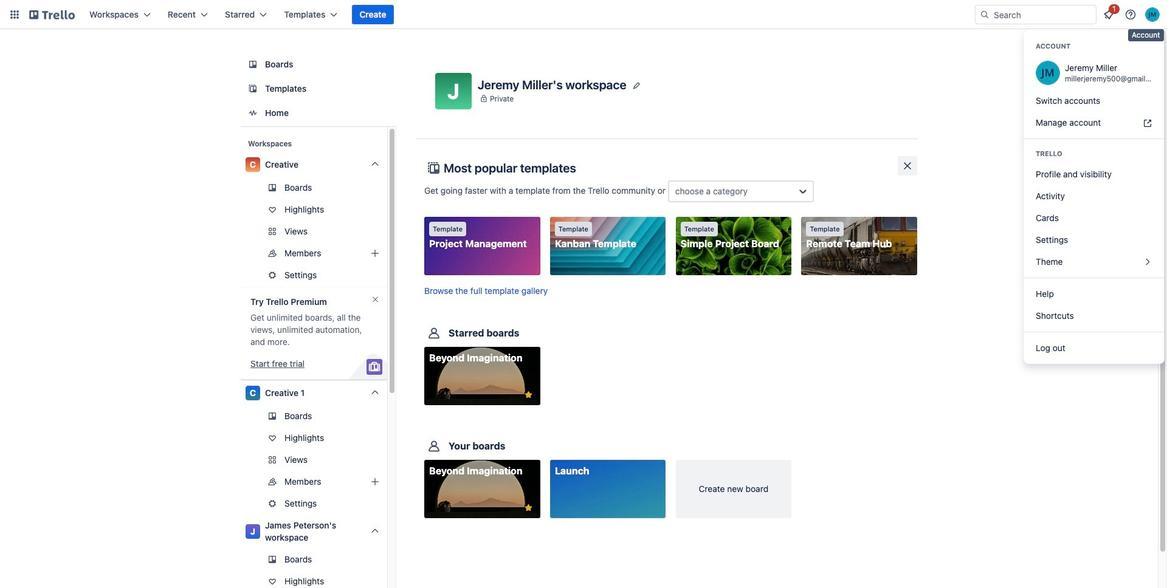 Task type: locate. For each thing, give the bounding box(es) containing it.
1 vertical spatial click to unstar this board. it will be removed from your starred list. image
[[523, 503, 534, 514]]

1 vertical spatial forward image
[[385, 475, 399, 489]]

0 vertical spatial click to unstar this board. it will be removed from your starred list. image
[[523, 390, 534, 401]]

0 vertical spatial forward image
[[385, 224, 399, 239]]

open information menu image
[[1125, 9, 1137, 21]]

2 forward image from the top
[[385, 268, 399, 283]]

1 vertical spatial forward image
[[385, 268, 399, 283]]

click to unstar this board. it will be removed from your starred list. image
[[523, 390, 534, 401], [523, 503, 534, 514]]

tooltip
[[1129, 29, 1164, 41]]

back to home image
[[29, 5, 75, 24]]

1 notification image
[[1102, 7, 1116, 22]]

forward image for add icon
[[385, 246, 399, 261]]

2 vertical spatial forward image
[[385, 497, 399, 511]]

2 vertical spatial forward image
[[385, 453, 399, 468]]

1 forward image from the top
[[385, 246, 399, 261]]

0 vertical spatial forward image
[[385, 246, 399, 261]]

Search field
[[975, 5, 1097, 24]]

forward image
[[385, 246, 399, 261], [385, 475, 399, 489], [385, 497, 399, 511]]

1 forward image from the top
[[385, 224, 399, 239]]

2 forward image from the top
[[385, 475, 399, 489]]

3 forward image from the top
[[385, 453, 399, 468]]

forward image
[[385, 224, 399, 239], [385, 268, 399, 283], [385, 453, 399, 468]]

add image
[[368, 246, 382, 261]]



Task type: vqa. For each thing, say whether or not it's contained in the screenshot.
bottom click to unstar this board. it will be removed from your starred list. image
yes



Task type: describe. For each thing, give the bounding box(es) containing it.
1 click to unstar this board. it will be removed from your starred list. image from the top
[[523, 390, 534, 401]]

template board image
[[246, 81, 260, 96]]

forward image for forward icon associated with add icon
[[385, 224, 399, 239]]

3 forward image from the top
[[385, 497, 399, 511]]

forward image for add image
[[385, 475, 399, 489]]

board image
[[246, 57, 260, 72]]

jeremy miller (jeremymiller198) image
[[1146, 7, 1160, 22]]

jeremy miller (jeremymiller198) image
[[1036, 61, 1060, 85]]

forward image for forward icon related to add image
[[385, 453, 399, 468]]

home image
[[246, 106, 260, 120]]

search image
[[980, 10, 990, 19]]

2 click to unstar this board. it will be removed from your starred list. image from the top
[[523, 503, 534, 514]]

primary element
[[0, 0, 1167, 29]]

add image
[[368, 475, 382, 489]]



